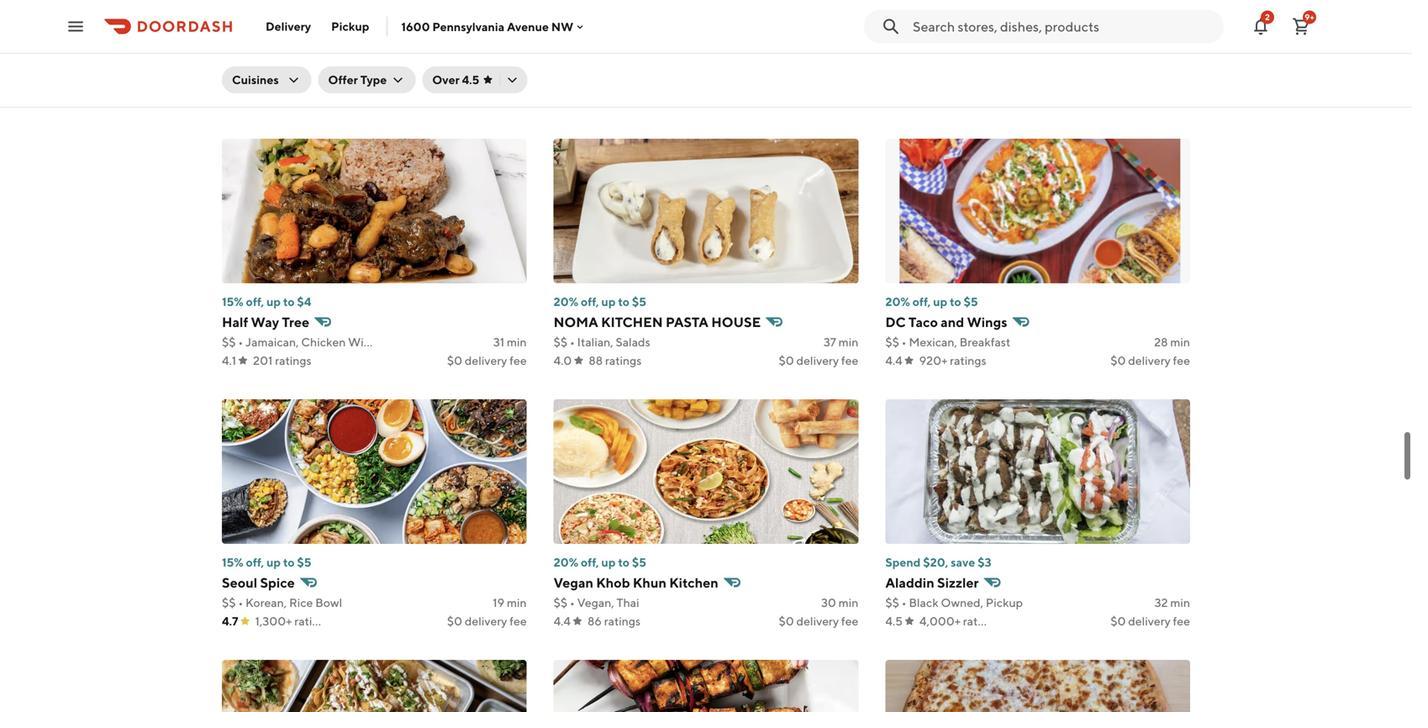 Task type: vqa. For each thing, say whether or not it's contained in the screenshot.


Task type: describe. For each thing, give the bounding box(es) containing it.
1600 pennsylvania avenue nw button
[[401, 20, 587, 33]]

$0 for 88 ratings
[[779, 354, 794, 367]]

me
[[596, 53, 616, 69]]

20% off, up to $5 for khob
[[554, 555, 647, 569]]

owned,
[[941, 596, 984, 610]]

20% for dc
[[886, 295, 910, 309]]

31
[[493, 335, 505, 349]]

3,800+
[[919, 93, 958, 107]]

20% for noma
[[554, 295, 579, 309]]

19
[[493, 596, 505, 610]]

$0 for 920+ ratings
[[1111, 354, 1126, 367]]

2,900+
[[256, 93, 296, 107]]

over
[[432, 73, 460, 87]]

1600
[[401, 20, 430, 33]]

920+ ratings
[[920, 354, 987, 367]]

4.1
[[222, 354, 236, 367]]

italian,
[[577, 335, 614, 349]]

$$ for arepa
[[222, 74, 236, 88]]

half
[[222, 314, 248, 330]]

$$ • vegan, thai
[[554, 596, 640, 610]]

$0 delivery fee for 1,300+ ratings
[[447, 614, 527, 628]]

fee for 4,000+ ratings
[[1173, 614, 1191, 628]]

32 for aladdin sizzler
[[1155, 596, 1168, 610]]

88 ratings
[[589, 354, 642, 367]]

37 min
[[824, 335, 859, 349]]

min for pasta
[[839, 335, 859, 349]]

open menu image
[[66, 16, 86, 37]]

delivery for 2,900+ ratings
[[465, 93, 507, 107]]

$5 for spice
[[297, 555, 312, 569]]

noma
[[554, 314, 599, 330]]

1600 pennsylvania avenue nw
[[401, 20, 574, 33]]

vegan,
[[577, 596, 614, 610]]

86 ratings
[[588, 614, 641, 628]]

min for khun
[[839, 596, 859, 610]]

taco
[[909, 314, 938, 330]]

• for vegan
[[570, 596, 575, 610]]

black
[[909, 596, 939, 610]]

9+
[[1305, 12, 1315, 22]]

spend
[[886, 555, 921, 569]]

$5 for khob
[[632, 555, 647, 569]]

jamaican,
[[246, 335, 299, 349]]

• for noma
[[570, 335, 575, 349]]

$3
[[978, 555, 992, 569]]

khun
[[633, 575, 667, 591]]

$$ • mexican, breakfast
[[886, 335, 1011, 349]]

$$ for aladdin
[[886, 596, 900, 610]]

$5 for kitchen
[[632, 295, 647, 309]]

$0 for 3,800+ ratings
[[1111, 93, 1126, 107]]

30
[[821, 596, 837, 610]]

$$ for noma
[[554, 335, 568, 349]]

to for khob
[[618, 555, 630, 569]]

way
[[251, 314, 279, 330]]

4.0
[[554, 354, 572, 367]]

cuisines
[[232, 73, 279, 87]]

seoul spice
[[222, 575, 295, 591]]

latin
[[246, 74, 273, 88]]

4.3
[[554, 93, 570, 107]]

1,300+
[[255, 614, 292, 628]]

ratings for vegan khob khun kitchen
[[604, 614, 641, 628]]

avenue
[[507, 20, 549, 33]]

breakfast
[[960, 335, 1011, 349]]

delivery for 88 ratings
[[797, 354, 839, 367]]

to for kitchen
[[618, 295, 630, 309]]

noma kitchen pasta house
[[554, 314, 761, 330]]

201 ratings
[[253, 354, 312, 367]]

dc taco and wings
[[886, 314, 1008, 330]]

32 min for arepa zone (fairfax)
[[491, 74, 527, 88]]

up right me
[[618, 53, 635, 69]]

house
[[712, 314, 761, 330]]

fee for 580+ ratings
[[842, 93, 859, 107]]

up for khun
[[602, 555, 616, 569]]

fee for 2,900+ ratings
[[510, 93, 527, 107]]

fee for 201 ratings
[[510, 354, 527, 367]]

31 min
[[493, 335, 527, 349]]

over 4.5 button
[[422, 66, 528, 93]]

delivery for 4,000+ ratings
[[1129, 614, 1171, 628]]

ratings for half way tree
[[275, 354, 312, 367]]

ratings right 580+
[[619, 93, 655, 107]]

32 min for aladdin sizzler
[[1155, 596, 1191, 610]]

1 vertical spatial pickup
[[986, 596, 1023, 610]]

$$ • italian, salads
[[554, 335, 651, 349]]

1,300+ ratings
[[255, 614, 331, 628]]

86
[[588, 614, 602, 628]]

pickup button
[[321, 13, 380, 40]]

offer type button
[[318, 66, 416, 93]]

to for way
[[283, 295, 295, 309]]

15% off, up to $5
[[222, 555, 312, 569]]

$$ for dc
[[886, 335, 900, 349]]

15% for half way tree
[[222, 295, 244, 309]]

1 items, open order cart image
[[1292, 16, 1312, 37]]

dc
[[886, 314, 906, 330]]

delivery for 580+ ratings
[[797, 93, 839, 107]]

pasta
[[666, 314, 709, 330]]

580+ ratings
[[587, 93, 655, 107]]

$$ for seoul
[[222, 596, 236, 610]]

$0 delivery fee for 86 ratings
[[779, 614, 859, 628]]

(fairfax)
[[298, 53, 351, 69]]

off, for way
[[246, 295, 264, 309]]

min for tree
[[507, 335, 527, 349]]

offer type
[[328, 73, 387, 87]]

4.4 for dc taco and wings
[[886, 354, 903, 367]]

3,800+ ratings
[[919, 93, 997, 107]]

9+ button
[[1285, 10, 1318, 43]]

28 min
[[1155, 335, 1191, 349]]

to for spice
[[283, 555, 295, 569]]

• for dc
[[902, 335, 907, 349]]

$$ • jamaican, chicken wings
[[222, 335, 383, 349]]

sizzler
[[938, 575, 979, 591]]

offer
[[328, 73, 358, 87]]

seoul
[[222, 575, 257, 591]]



Task type: locate. For each thing, give the bounding box(es) containing it.
save
[[951, 555, 976, 569]]

zone
[[263, 53, 295, 69]]

88
[[589, 354, 603, 367]]

4.5
[[462, 73, 480, 87], [886, 614, 903, 628]]

1 vertical spatial 4.5
[[886, 614, 903, 628]]

up for pasta
[[602, 295, 616, 309]]

20% off, up to $5 up khob
[[554, 555, 647, 569]]

1 horizontal spatial 4.7
[[886, 93, 902, 107]]

off,
[[246, 295, 264, 309], [581, 295, 599, 309], [913, 295, 931, 309], [246, 555, 264, 569], [581, 555, 599, 569]]

$$ for vegan
[[554, 596, 568, 610]]

fee for 3,800+ ratings
[[1173, 93, 1191, 107]]

$5 up and
[[964, 295, 978, 309]]

1 vertical spatial 32 min
[[1155, 596, 1191, 610]]

1 horizontal spatial 4.5
[[886, 614, 903, 628]]

920+
[[920, 354, 948, 367]]

vegan khob khun kitchen
[[554, 575, 719, 591]]

• for arepa
[[238, 74, 243, 88]]

580+
[[587, 93, 616, 107]]

$0 delivery fee for 201 ratings
[[447, 354, 527, 367]]

kitchen
[[601, 314, 663, 330]]

• down noma
[[570, 335, 575, 349]]

4.4
[[886, 354, 903, 367], [554, 614, 571, 628]]

il
[[886, 53, 893, 69]]

ratings down breakfast
[[950, 354, 987, 367]]

4.8
[[222, 93, 239, 107]]

4.4 down the dc
[[886, 354, 903, 367]]

$$ down seoul at the bottom left of the page
[[222, 596, 236, 610]]

15% up half
[[222, 295, 244, 309]]

$5 up vegan khob khun kitchen
[[632, 555, 647, 569]]

0 vertical spatial 4.5
[[462, 73, 480, 87]]

up up the kitchen at the left top
[[602, 295, 616, 309]]

up up half way tree
[[267, 295, 281, 309]]

4.4 left 86
[[554, 614, 571, 628]]

1 vertical spatial 4.4
[[554, 614, 571, 628]]

ratings for seoul spice
[[295, 614, 331, 628]]

20% off, up to $5
[[554, 295, 647, 309], [886, 295, 978, 309], [554, 555, 647, 569]]

0 vertical spatial 32 min
[[491, 74, 527, 88]]

0 horizontal spatial 4.4
[[554, 614, 571, 628]]

off, for spice
[[246, 555, 264, 569]]

$20,
[[923, 555, 949, 569]]

32 for arepa zone (fairfax)
[[491, 74, 505, 88]]

ratings down salads
[[605, 354, 642, 367]]

vegan
[[554, 575, 594, 591]]

0 vertical spatial 4.7
[[886, 93, 902, 107]]

$$ • black owned, pickup
[[886, 596, 1023, 610]]

• down half
[[238, 335, 243, 349]]

fee for 1,300+ ratings
[[510, 614, 527, 628]]

min for and
[[1171, 335, 1191, 349]]

canale
[[896, 53, 940, 69]]

empanadas
[[332, 74, 394, 88]]

up up the dc taco and wings
[[933, 295, 948, 309]]

type
[[360, 73, 387, 87]]

wings right chicken
[[348, 335, 383, 349]]

thai
[[617, 596, 640, 610]]

ratings for noma kitchen pasta house
[[605, 354, 642, 367]]

il canale
[[886, 53, 940, 69]]

mexican,
[[909, 335, 958, 349]]

delivery for 1,300+ ratings
[[465, 614, 507, 628]]

$$
[[222, 74, 236, 88], [222, 335, 236, 349], [554, 335, 568, 349], [886, 335, 900, 349], [222, 596, 236, 610], [554, 596, 568, 610], [886, 596, 900, 610]]

20% off, up to $5 for kitchen
[[554, 295, 647, 309]]

arepa
[[222, 53, 260, 69]]

4.5 right over
[[462, 73, 480, 87]]

20% up the "vegan"
[[554, 555, 579, 569]]

20% for vegan
[[554, 555, 579, 569]]

$5 up the kitchen at the left top
[[632, 295, 647, 309]]

$$ down the dc
[[886, 335, 900, 349]]

ratings down rice
[[295, 614, 331, 628]]

$0 for 580+ ratings
[[779, 93, 794, 107]]

nw
[[551, 20, 574, 33]]

off, for khob
[[581, 555, 599, 569]]

off, up noma
[[581, 295, 599, 309]]

to for taco
[[950, 295, 962, 309]]

$0 for 201 ratings
[[447, 354, 463, 367]]

delivery
[[266, 19, 311, 33]]

butter
[[554, 53, 594, 69]]

delivery for 3,800+ ratings
[[1129, 93, 1171, 107]]

1 horizontal spatial pickup
[[986, 596, 1023, 610]]

$0 delivery fee for 580+ ratings
[[779, 93, 859, 107]]

20%
[[554, 295, 579, 309], [886, 295, 910, 309], [554, 555, 579, 569]]

• left latin
[[238, 74, 243, 88]]

$0 for 1,300+ ratings
[[447, 614, 463, 628]]

$$ up 4.1
[[222, 335, 236, 349]]

20% off, up to $5 for taco
[[886, 295, 978, 309]]

and
[[941, 314, 965, 330]]

up up khob
[[602, 555, 616, 569]]

20% up the dc
[[886, 295, 910, 309]]

0 vertical spatial wings
[[967, 314, 1008, 330]]

cuisines button
[[222, 66, 311, 93]]

201
[[253, 354, 273, 367]]

1 vertical spatial wings
[[348, 335, 383, 349]]

up for tree
[[267, 295, 281, 309]]

0 vertical spatial pickup
[[331, 19, 369, 33]]

$0 delivery fee
[[222, 34, 304, 48], [886, 34, 967, 48], [447, 93, 527, 107], [779, 93, 859, 107], [1111, 93, 1191, 107], [447, 354, 527, 367], [779, 354, 859, 367], [1111, 354, 1191, 367], [447, 614, 527, 628], [779, 614, 859, 628], [1111, 614, 1191, 628]]

off, up "way" in the left of the page
[[246, 295, 264, 309]]

off, up seoul spice
[[246, 555, 264, 569]]

$$ for half
[[222, 335, 236, 349]]

• for aladdin
[[902, 596, 907, 610]]

4,000+
[[920, 614, 961, 628]]

khob
[[596, 575, 630, 591]]

off, up the "vegan"
[[581, 555, 599, 569]]

30 min
[[821, 596, 859, 610]]

1 15% from the top
[[222, 295, 244, 309]]

pickup up (fairfax)
[[331, 19, 369, 33]]

$0 delivery fee for 4,000+ ratings
[[1111, 614, 1191, 628]]

0 horizontal spatial wings
[[348, 335, 383, 349]]

• left black
[[902, 596, 907, 610]]

0 vertical spatial 15%
[[222, 295, 244, 309]]

4.5 inside button
[[462, 73, 480, 87]]

ratings down $$ • latin american, empanadas
[[298, 93, 335, 107]]

$0 delivery fee for 920+ ratings
[[1111, 354, 1191, 367]]

to
[[283, 295, 295, 309], [618, 295, 630, 309], [950, 295, 962, 309], [283, 555, 295, 569], [618, 555, 630, 569]]

1 horizontal spatial 32
[[1155, 596, 1168, 610]]

up up 'spice'
[[267, 555, 281, 569]]

chicken
[[301, 335, 346, 349]]

1 vertical spatial 15%
[[222, 555, 244, 569]]

1 horizontal spatial 4.4
[[886, 354, 903, 367]]

pickup inside button
[[331, 19, 369, 33]]

ratings down owned,
[[963, 614, 1000, 628]]

to up and
[[950, 295, 962, 309]]

0 horizontal spatial 32 min
[[491, 74, 527, 88]]

Store search: begin typing to search for stores available on DoorDash text field
[[913, 17, 1214, 36]]

fee for 920+ ratings
[[1173, 354, 1191, 367]]

to up the kitchen at the left top
[[618, 295, 630, 309]]

wings up breakfast
[[967, 314, 1008, 330]]

4.7 down seoul at the bottom left of the page
[[222, 614, 238, 628]]

$4
[[297, 295, 311, 309]]

pickup right owned,
[[986, 596, 1023, 610]]

$0 for 4,000+ ratings
[[1111, 614, 1126, 628]]

fee for 86 ratings
[[842, 614, 859, 628]]

• for half
[[238, 335, 243, 349]]

$$ up 4.0
[[554, 335, 568, 349]]

0 vertical spatial 32
[[491, 74, 505, 88]]

spice
[[260, 575, 295, 591]]

0 horizontal spatial pickup
[[331, 19, 369, 33]]

american,
[[275, 74, 329, 88]]

•
[[238, 74, 243, 88], [238, 335, 243, 349], [570, 335, 575, 349], [902, 335, 907, 349], [238, 596, 243, 610], [570, 596, 575, 610], [902, 596, 907, 610]]

butter me up
[[554, 53, 635, 69]]

aladdin
[[886, 575, 935, 591]]

2
[[1266, 12, 1270, 22]]

wings
[[967, 314, 1008, 330], [348, 335, 383, 349]]

salads
[[616, 335, 651, 349]]

$0
[[222, 34, 237, 48], [886, 34, 901, 48], [447, 93, 463, 107], [779, 93, 794, 107], [1111, 93, 1126, 107], [447, 354, 463, 367], [779, 354, 794, 367], [1111, 354, 1126, 367], [447, 614, 463, 628], [779, 614, 794, 628], [1111, 614, 1126, 628]]

tree
[[282, 314, 310, 330]]

notification bell image
[[1251, 16, 1271, 37]]

19 min
[[493, 596, 527, 610]]

off, for kitchen
[[581, 295, 599, 309]]

ratings down "$$ • jamaican, chicken wings"
[[275, 354, 312, 367]]

2,900+ ratings
[[256, 93, 335, 107]]

• down the "vegan"
[[570, 596, 575, 610]]

• down seoul at the bottom left of the page
[[238, 596, 243, 610]]

$0 for 2,900+ ratings
[[447, 93, 463, 107]]

delivery for 86 ratings
[[797, 614, 839, 628]]

$0 delivery fee for 2,900+ ratings
[[447, 93, 527, 107]]

pennsylvania
[[433, 20, 505, 33]]

4.7 down il
[[886, 93, 902, 107]]

$5 for taco
[[964, 295, 978, 309]]

kitchen
[[670, 575, 719, 591]]

ratings for aladdin sizzler
[[963, 614, 1000, 628]]

$$ down aladdin
[[886, 596, 900, 610]]

fee for 88 ratings
[[842, 354, 859, 367]]

delivery for 920+ ratings
[[1129, 354, 1171, 367]]

$0 for 86 ratings
[[779, 614, 794, 628]]

20% off, up to $5 up noma
[[554, 295, 647, 309]]

4.4 for vegan khob khun kitchen
[[554, 614, 571, 628]]

4,000+ ratings
[[920, 614, 1000, 628]]

off, up taco
[[913, 295, 931, 309]]

15% up seoul at the bottom left of the page
[[222, 555, 244, 569]]

2 15% from the top
[[222, 555, 244, 569]]

20% off, up to $5 up taco
[[886, 295, 978, 309]]

to up khob
[[618, 555, 630, 569]]

$$ • korean, rice bowl
[[222, 596, 342, 610]]

• for seoul
[[238, 596, 243, 610]]

aladdin sizzler
[[886, 575, 979, 591]]

1 horizontal spatial wings
[[967, 314, 1008, 330]]

$$ up 4.8
[[222, 74, 236, 88]]

over 4.5
[[432, 73, 480, 87]]

0 horizontal spatial 4.5
[[462, 73, 480, 87]]

ratings right 3,800+
[[961, 93, 997, 107]]

arepa zone (fairfax)
[[222, 53, 351, 69]]

15% off, up to $4
[[222, 295, 311, 309]]

28
[[1155, 335, 1168, 349]]

$5
[[632, 295, 647, 309], [964, 295, 978, 309], [297, 555, 312, 569], [632, 555, 647, 569]]

0 horizontal spatial 32
[[491, 74, 505, 88]]

to up 'spice'
[[283, 555, 295, 569]]

15% for seoul spice
[[222, 555, 244, 569]]

ratings for dc taco and wings
[[950, 354, 987, 367]]

0 vertical spatial 4.4
[[886, 354, 903, 367]]

• down the dc
[[902, 335, 907, 349]]

1 vertical spatial 4.7
[[222, 614, 238, 628]]

min
[[507, 74, 527, 88], [507, 335, 527, 349], [839, 335, 859, 349], [1171, 335, 1191, 349], [507, 596, 527, 610], [839, 596, 859, 610], [1171, 596, 1191, 610]]

min for (fairfax)
[[507, 74, 527, 88]]

up for and
[[933, 295, 948, 309]]

1 vertical spatial 32
[[1155, 596, 1168, 610]]

$$ down the "vegan"
[[554, 596, 568, 610]]

20% up noma
[[554, 295, 579, 309]]

off, for taco
[[913, 295, 931, 309]]

delivery for 201 ratings
[[465, 354, 507, 367]]

rice
[[289, 596, 313, 610]]

4.7 for 1,300+ ratings
[[222, 614, 238, 628]]

$0 delivery fee for 88 ratings
[[779, 354, 859, 367]]

ratings for arepa zone (fairfax)
[[298, 93, 335, 107]]

4.5 down aladdin
[[886, 614, 903, 628]]

to left $4
[[283, 295, 295, 309]]

1 horizontal spatial 32 min
[[1155, 596, 1191, 610]]

0 horizontal spatial 4.7
[[222, 614, 238, 628]]

spend $20, save $3
[[886, 555, 992, 569]]

korean,
[[246, 596, 287, 610]]

$$ • latin american, empanadas
[[222, 74, 394, 88]]

ratings down thai
[[604, 614, 641, 628]]

4.7 for 3,800+ ratings
[[886, 93, 902, 107]]

delivery button
[[256, 13, 321, 40]]

$0 delivery fee for 3,800+ ratings
[[1111, 93, 1191, 107]]

$5 up rice
[[297, 555, 312, 569]]



